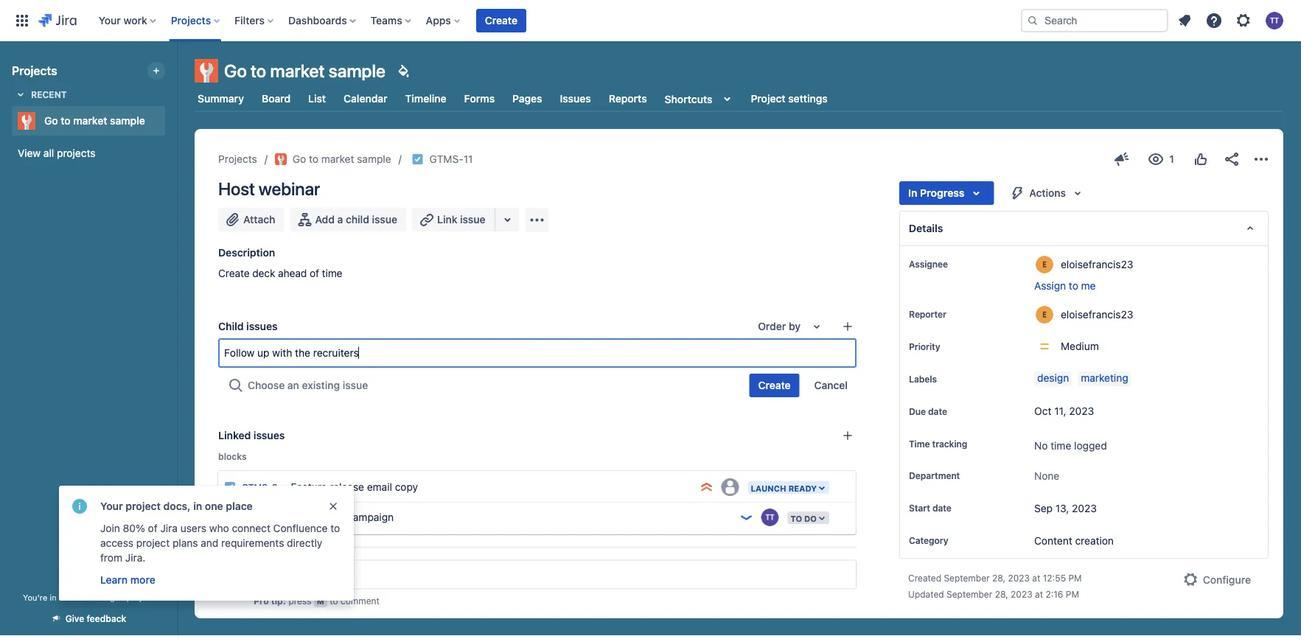Task type: locate. For each thing, give the bounding box(es) containing it.
list link
[[305, 86, 329, 112]]

view all projects
[[18, 147, 95, 159]]

date left due date pin to top. only you can see pinned fields. icon
[[928, 406, 947, 417]]

0 horizontal spatial projects
[[12, 64, 57, 78]]

eloisefrancis23 up me
[[1061, 258, 1134, 270]]

0 vertical spatial market
[[270, 60, 325, 81]]

2023
[[1069, 405, 1094, 417], [1072, 502, 1097, 514], [1008, 573, 1030, 583], [1011, 589, 1033, 600]]

create right apps dropdown button
[[485, 14, 518, 27]]

in
[[908, 187, 918, 199]]

2 eloisefrancis23 from the top
[[1061, 308, 1134, 320]]

0 vertical spatial your
[[99, 14, 121, 27]]

1 horizontal spatial create button
[[749, 374, 800, 397]]

of right 'ahead'
[[310, 267, 319, 279]]

create down description
[[218, 267, 250, 279]]

release
[[330, 481, 364, 493]]

2 vertical spatial create
[[758, 379, 791, 391]]

0 vertical spatial create
[[485, 14, 518, 27]]

and
[[201, 537, 219, 549]]

to down dismiss icon
[[330, 522, 340, 535]]

market
[[270, 60, 325, 81], [73, 115, 107, 127], [321, 153, 354, 165]]

is
[[218, 541, 226, 551]]

pm right 12:55
[[1069, 573, 1082, 583]]

copy
[[395, 481, 418, 493]]

marketing
[[1081, 372, 1129, 384]]

1 issue type: task image from the top
[[224, 481, 236, 493]]

eloisefrancis23 down me
[[1061, 308, 1134, 320]]

order
[[758, 320, 786, 333]]

oct
[[1034, 405, 1052, 417]]

time right no
[[1051, 440, 1072, 452]]

create inside the primary element
[[485, 14, 518, 27]]

2 horizontal spatial go
[[293, 153, 306, 165]]

link an issue image
[[842, 430, 854, 442]]

a right add
[[337, 213, 343, 226]]

your inside the your work popup button
[[99, 14, 121, 27]]

child issues
[[218, 320, 278, 333]]

go to market sample for leftmost go to market sample link
[[44, 115, 145, 127]]

by right blocked
[[265, 541, 275, 551]]

issue right child
[[372, 213, 397, 226]]

start
[[909, 503, 930, 513]]

0 vertical spatial a
[[337, 213, 343, 226]]

market right go to market sample icon
[[321, 153, 354, 165]]

0 vertical spatial by
[[789, 320, 801, 333]]

date for sep
[[933, 503, 952, 513]]

Child issues field
[[220, 340, 855, 366]]

project up 80%
[[126, 500, 161, 512]]

an
[[287, 379, 299, 391]]

sample left add to starred image
[[110, 115, 145, 127]]

who
[[209, 522, 229, 535]]

1 vertical spatial sample
[[110, 115, 145, 127]]

1 horizontal spatial projects
[[171, 14, 211, 27]]

date right start
[[933, 503, 952, 513]]

by right order
[[789, 320, 801, 333]]

issues
[[246, 320, 278, 333], [254, 429, 285, 442]]

created
[[908, 573, 942, 583]]

go to market sample up view all projects link
[[44, 115, 145, 127]]

time
[[909, 439, 930, 449]]

create project image
[[150, 65, 162, 77]]

to left me
[[1069, 280, 1079, 292]]

learn more button
[[99, 571, 157, 589]]

assignee
[[909, 259, 948, 269]]

sample left task image
[[357, 153, 391, 165]]

2 vertical spatial market
[[321, 153, 354, 165]]

none
[[1034, 470, 1060, 482]]

due
[[909, 406, 926, 417]]

1 vertical spatial gtms-
[[242, 483, 272, 493]]

gtms- for 11
[[430, 153, 464, 165]]

issue right 'link'
[[460, 213, 486, 226]]

go to market sample link up webinar
[[275, 150, 391, 168]]

jira image
[[38, 12, 76, 29], [38, 12, 76, 29]]

deck
[[252, 267, 275, 279]]

1 vertical spatial issues
[[254, 429, 285, 442]]

attach
[[243, 213, 275, 226]]

1 vertical spatial september
[[947, 589, 993, 600]]

of left jira
[[148, 522, 158, 535]]

sample for leftmost go to market sample link
[[110, 115, 145, 127]]

issue right existing at the left of page
[[343, 379, 368, 391]]

pages link
[[510, 86, 545, 112]]

board
[[262, 93, 291, 105]]

to up board
[[251, 60, 266, 81]]

create left cancel
[[758, 379, 791, 391]]

0 horizontal spatial create
[[218, 267, 250, 279]]

create button left cancel button
[[749, 374, 800, 397]]

0 vertical spatial in
[[193, 500, 202, 512]]

view all projects link
[[12, 140, 165, 167]]

1 vertical spatial by
[[265, 541, 275, 551]]

copy link to issue image
[[470, 153, 482, 164]]

in left one
[[193, 500, 202, 512]]

content creation
[[1034, 534, 1114, 547]]

projects up collapse recent projects icon on the top left of the page
[[12, 64, 57, 78]]

september right updated
[[947, 589, 993, 600]]

reports link
[[606, 86, 650, 112]]

project down the more
[[127, 593, 154, 602]]

tab list
[[186, 86, 1292, 112]]

projects inside 'dropdown button'
[[171, 14, 211, 27]]

dashboards
[[288, 14, 347, 27]]

assign
[[1034, 280, 1066, 292]]

projects up host
[[218, 153, 257, 165]]

1 vertical spatial create
[[218, 267, 250, 279]]

date
[[928, 406, 947, 417], [933, 503, 952, 513]]

sample up calendar
[[329, 60, 386, 81]]

primary element
[[9, 0, 1021, 41]]

your up 'join'
[[100, 500, 123, 512]]

team-
[[66, 593, 89, 602]]

cancel
[[814, 379, 848, 391]]

1 vertical spatial go
[[44, 115, 58, 127]]

0 vertical spatial go to market sample
[[224, 60, 386, 81]]

1 vertical spatial your
[[100, 500, 123, 512]]

create button right apps dropdown button
[[476, 9, 526, 32]]

0 vertical spatial issues
[[246, 320, 278, 333]]

to inside button
[[1069, 280, 1079, 292]]

category
[[909, 536, 948, 546]]

0 vertical spatial create button
[[476, 9, 526, 32]]

28, left 12:55
[[992, 573, 1006, 583]]

1 horizontal spatial of
[[310, 267, 319, 279]]

go down recent
[[44, 115, 58, 127]]

go to market sample
[[224, 60, 386, 81], [44, 115, 145, 127], [293, 153, 391, 165]]

0 horizontal spatial of
[[148, 522, 158, 535]]

2 vertical spatial go to market sample
[[293, 153, 391, 165]]

pages
[[513, 93, 542, 105]]

0 vertical spatial go
[[224, 60, 247, 81]]

projects
[[57, 147, 95, 159]]

go to market sample link up view all projects link
[[12, 106, 159, 136]]

0 horizontal spatial a
[[59, 593, 63, 602]]

0 vertical spatial of
[[310, 267, 319, 279]]

gtms- up 'place'
[[242, 483, 272, 493]]

0 horizontal spatial go
[[44, 115, 58, 127]]

learn
[[100, 574, 128, 586]]

oct 11, 2023
[[1034, 405, 1094, 417]]

at left 2:16
[[1035, 589, 1043, 600]]

issues for child issues
[[246, 320, 278, 333]]

0 vertical spatial go to market sample link
[[12, 106, 159, 136]]

linked
[[218, 429, 251, 442]]

2 horizontal spatial create
[[758, 379, 791, 391]]

1 vertical spatial at
[[1035, 589, 1043, 600]]

0 vertical spatial gtms-
[[430, 153, 464, 165]]

learn more
[[100, 574, 155, 586]]

issues link
[[557, 86, 594, 112]]

1 horizontal spatial by
[[789, 320, 801, 333]]

0 vertical spatial eloisefrancis23
[[1061, 258, 1134, 270]]

1 horizontal spatial time
[[1051, 440, 1072, 452]]

issues for linked issues
[[254, 429, 285, 442]]

go to market sample up list at the top
[[224, 60, 386, 81]]

create for bottommost create 'button'
[[758, 379, 791, 391]]

project down jira
[[136, 537, 170, 549]]

1 vertical spatial eloisefrancis23
[[1061, 308, 1134, 320]]

issue
[[372, 213, 397, 226], [460, 213, 486, 226], [343, 379, 368, 391]]

give feedback image
[[1113, 150, 1131, 168]]

1 vertical spatial in
[[50, 593, 57, 602]]

issue type: task image
[[224, 481, 236, 493], [224, 512, 236, 523]]

0 vertical spatial date
[[928, 406, 947, 417]]

0 vertical spatial projects
[[171, 14, 211, 27]]

comment
[[341, 596, 380, 606]]

1 horizontal spatial gtms-
[[430, 153, 464, 165]]

september right created
[[944, 573, 990, 583]]

0 horizontal spatial in
[[50, 593, 57, 602]]

go to market sample for rightmost go to market sample link
[[293, 153, 391, 165]]

to right 'm'
[[330, 596, 338, 606]]

1 vertical spatial go to market sample link
[[275, 150, 391, 168]]

1 vertical spatial project
[[136, 537, 170, 549]]

market for leftmost go to market sample link
[[73, 115, 107, 127]]

at left 12:55
[[1032, 573, 1041, 583]]

content
[[1034, 534, 1073, 547]]

pro tip: press m to comment
[[254, 596, 380, 606]]

market up list at the top
[[270, 60, 325, 81]]

choose
[[248, 379, 285, 391]]

2 issue type: task image from the top
[[224, 512, 236, 523]]

choose an existing issue
[[248, 379, 368, 391]]

projects up sidebar navigation image
[[171, 14, 211, 27]]

blocked
[[228, 541, 262, 551]]

gtms- right task image
[[430, 153, 464, 165]]

actions
[[1029, 187, 1066, 199]]

view
[[18, 147, 41, 159]]

1 vertical spatial market
[[73, 115, 107, 127]]

go up summary
[[224, 60, 247, 81]]

go right go to market sample icon
[[293, 153, 306, 165]]

at
[[1032, 573, 1041, 583], [1035, 589, 1043, 600]]

2 horizontal spatial projects
[[218, 153, 257, 165]]

your left work
[[99, 14, 121, 27]]

gtms-3 link
[[242, 483, 278, 493]]

1 horizontal spatial issue
[[372, 213, 397, 226]]

issue inside button
[[343, 379, 368, 391]]

go
[[224, 60, 247, 81], [44, 115, 58, 127], [293, 153, 306, 165]]

you're
[[23, 593, 47, 602]]

1 horizontal spatial create
[[485, 14, 518, 27]]

create button inside the primary element
[[476, 9, 526, 32]]

create child image
[[842, 321, 854, 333]]

issue type: task image up 'place'
[[224, 481, 236, 493]]

1 vertical spatial go to market sample
[[44, 115, 145, 127]]

press
[[289, 596, 311, 606]]

give feedback button
[[42, 607, 135, 631]]

a left team-
[[59, 593, 63, 602]]

your for your work
[[99, 14, 121, 27]]

order by button
[[749, 315, 835, 338]]

add app image
[[528, 211, 546, 229]]

time right 'ahead'
[[322, 267, 342, 279]]

calendar link
[[341, 86, 390, 112]]

collapse recent projects image
[[12, 86, 29, 103]]

2 vertical spatial projects
[[218, 153, 257, 165]]

1 vertical spatial date
[[933, 503, 952, 513]]

0 horizontal spatial gtms-
[[242, 483, 272, 493]]

0 vertical spatial 28,
[[992, 573, 1006, 583]]

1 horizontal spatial in
[[193, 500, 202, 512]]

a
[[337, 213, 343, 226], [59, 593, 63, 602]]

shortcuts button
[[662, 86, 739, 112]]

2023 left 2:16
[[1011, 589, 1033, 600]]

2 vertical spatial project
[[127, 593, 154, 602]]

dashboards button
[[284, 9, 362, 32]]

by
[[789, 320, 801, 333], [265, 541, 275, 551]]

1 horizontal spatial a
[[337, 213, 343, 226]]

issues right linked
[[254, 429, 285, 442]]

of inside join 80% of jira users who connect confluence to access project plans and requirements directly from jira.
[[148, 522, 158, 535]]

market up view all projects link
[[73, 115, 107, 127]]

13,
[[1056, 502, 1069, 514]]

1 horizontal spatial go to market sample link
[[275, 150, 391, 168]]

banner
[[0, 0, 1301, 41]]

market for rightmost go to market sample link
[[321, 153, 354, 165]]

0 horizontal spatial issue
[[343, 379, 368, 391]]

child
[[218, 320, 244, 333]]

0 horizontal spatial create button
[[476, 9, 526, 32]]

settings
[[788, 93, 828, 105]]

launch ad campaign
[[295, 511, 394, 523]]

pm right 2:16
[[1066, 589, 1079, 600]]

28, left 2:16
[[995, 589, 1008, 600]]

1 vertical spatial issue type: task image
[[224, 512, 236, 523]]

is blocked by
[[218, 541, 275, 551]]

0 vertical spatial issue type: task image
[[224, 481, 236, 493]]

2 vertical spatial go
[[293, 153, 306, 165]]

1 vertical spatial of
[[148, 522, 158, 535]]

go to market sample up webinar
[[293, 153, 391, 165]]

set background color image
[[394, 62, 412, 80]]

issues right child
[[246, 320, 278, 333]]

appswitcher icon image
[[13, 12, 31, 29]]

jira
[[160, 522, 178, 535]]

in
[[193, 500, 202, 512], [50, 593, 57, 602]]

issue type: task image right one
[[224, 512, 236, 523]]

2 vertical spatial sample
[[357, 153, 391, 165]]

in right you're
[[50, 593, 57, 602]]

search image
[[1027, 15, 1039, 27]]

go to market sample link
[[12, 106, 159, 136], [275, 150, 391, 168]]

0 vertical spatial time
[[322, 267, 342, 279]]

shortcuts
[[665, 93, 713, 105]]

1 vertical spatial 28,
[[995, 589, 1008, 600]]

priority
[[909, 341, 940, 352]]

child
[[346, 213, 369, 226]]



Task type: vqa. For each thing, say whether or not it's contained in the screenshot.
Custom Filters Link on the bottom left of page
no



Task type: describe. For each thing, give the bounding box(es) containing it.
tab list containing summary
[[186, 86, 1292, 112]]

project inside join 80% of jira users who connect confluence to access project plans and requirements directly from jira.
[[136, 537, 170, 549]]

go for rightmost go to market sample link
[[293, 153, 306, 165]]

add a child issue
[[315, 213, 397, 226]]

no time logged
[[1034, 440, 1107, 452]]

date for oct
[[928, 406, 947, 417]]

no
[[1034, 440, 1048, 452]]

host webinar
[[218, 178, 320, 199]]

link
[[437, 213, 457, 226]]

actions image
[[1253, 150, 1270, 168]]

summary link
[[195, 86, 247, 112]]

banner containing your work
[[0, 0, 1301, 41]]

0 vertical spatial project
[[126, 500, 161, 512]]

0 horizontal spatial go to market sample link
[[12, 106, 159, 136]]

projects for projects 'dropdown button'
[[171, 14, 211, 27]]

medium
[[1061, 340, 1099, 352]]

0 vertical spatial sample
[[329, 60, 386, 81]]

marketing link
[[1078, 372, 1131, 386]]

2023 right 11,
[[1069, 405, 1094, 417]]

notifications image
[[1176, 12, 1194, 29]]

in progress
[[908, 187, 965, 199]]

filters
[[235, 14, 265, 27]]

link web pages and more image
[[499, 211, 517, 229]]

share image
[[1223, 150, 1241, 168]]

go to market sample image
[[275, 153, 287, 165]]

more
[[130, 574, 155, 586]]

1 vertical spatial time
[[1051, 440, 1072, 452]]

0 vertical spatial pm
[[1069, 573, 1082, 583]]

add to starred image
[[161, 112, 178, 130]]

2023 left 12:55
[[1008, 573, 1030, 583]]

one
[[205, 500, 223, 512]]

issue type: task image for feature release email copy
[[224, 481, 236, 493]]

dismiss image
[[327, 501, 339, 512]]

add a child issue button
[[290, 208, 406, 232]]

linked issues
[[218, 429, 285, 442]]

host
[[218, 178, 255, 199]]

updated
[[908, 589, 944, 600]]

0 horizontal spatial by
[[265, 541, 275, 551]]

priority: low image
[[739, 510, 754, 525]]

Search field
[[1021, 9, 1169, 32]]

to right go to market sample icon
[[309, 153, 318, 165]]

priority: highest image
[[699, 480, 714, 495]]

timeline link
[[402, 86, 449, 112]]

3
[[272, 483, 278, 493]]

description
[[218, 247, 275, 259]]

task image
[[412, 153, 424, 165]]

details element
[[900, 211, 1269, 246]]

your project docs, in one place
[[100, 500, 253, 512]]

11
[[464, 153, 473, 165]]

issue for choose an existing issue
[[343, 379, 368, 391]]

list
[[308, 93, 326, 105]]

creation
[[1075, 534, 1114, 547]]

sep 13, 2023
[[1034, 502, 1097, 514]]

projects button
[[166, 9, 226, 32]]

your profile and settings image
[[1266, 12, 1284, 29]]

timeline
[[405, 93, 446, 105]]

ad
[[333, 511, 345, 523]]

0 vertical spatial september
[[944, 573, 990, 583]]

join 80% of jira users who connect confluence to access project plans and requirements directly from jira.
[[100, 522, 340, 564]]

1 eloisefrancis23 from the top
[[1061, 258, 1134, 270]]

configure link
[[1174, 568, 1260, 592]]

design
[[1037, 372, 1069, 384]]

due date
[[909, 406, 947, 417]]

filters button
[[230, 9, 279, 32]]

requirements
[[221, 537, 284, 549]]

directly
[[287, 537, 322, 549]]

labels
[[909, 374, 937, 384]]

recent
[[31, 89, 67, 100]]

2023 right the 13,
[[1072, 502, 1097, 514]]

2 horizontal spatial issue
[[460, 213, 486, 226]]

create for create 'button' within the primary element
[[485, 14, 518, 27]]

choose an existing issue button
[[218, 374, 377, 397]]

project settings link
[[748, 86, 831, 112]]

create deck ahead of time
[[218, 267, 342, 279]]

settings image
[[1235, 12, 1253, 29]]

issue for add a child issue
[[372, 213, 397, 226]]

1 vertical spatial a
[[59, 593, 63, 602]]

a inside button
[[337, 213, 343, 226]]

go for leftmost go to market sample link
[[44, 115, 58, 127]]

projects for "projects" link
[[218, 153, 257, 165]]

Add a comment… field
[[254, 560, 857, 589]]

give feedback
[[65, 614, 126, 624]]

by inside dropdown button
[[789, 320, 801, 333]]

0 vertical spatial at
[[1032, 573, 1041, 583]]

access
[[100, 537, 133, 549]]

launch
[[295, 511, 330, 523]]

tip:
[[271, 596, 286, 606]]

time tracking
[[909, 439, 968, 449]]

gtms-11 link
[[430, 150, 473, 168]]

project
[[751, 93, 786, 105]]

issues
[[560, 93, 591, 105]]

your for your project docs, in one place
[[100, 500, 123, 512]]

info image
[[71, 498, 88, 515]]

blocks
[[218, 451, 247, 462]]

due date pin to top. only you can see pinned fields. image
[[950, 406, 962, 417]]

project settings
[[751, 93, 828, 105]]

actions button
[[1000, 181, 1096, 205]]

gtms- for 3
[[242, 483, 272, 493]]

managed
[[89, 593, 124, 602]]

1 vertical spatial pm
[[1066, 589, 1079, 600]]

from
[[100, 552, 122, 564]]

board link
[[259, 86, 294, 112]]

feature release email copy
[[291, 481, 418, 493]]

sidebar navigation image
[[161, 59, 193, 88]]

tracking
[[932, 439, 968, 449]]

1 horizontal spatial go
[[224, 60, 247, 81]]

launch ad campaign link
[[289, 503, 733, 532]]

created september 28, 2023 at 12:55 pm updated september 28, 2023 at 2:16 pm
[[908, 573, 1082, 600]]

1 vertical spatial projects
[[12, 64, 57, 78]]

issue type: task image for launch ad campaign
[[224, 512, 236, 523]]

to down recent
[[61, 115, 71, 127]]

plans
[[173, 537, 198, 549]]

design link
[[1034, 372, 1072, 386]]

sample for rightmost go to market sample link
[[357, 153, 391, 165]]

gtms-3
[[242, 483, 278, 493]]

assignee pin to top. only you can see pinned fields. image
[[951, 258, 963, 270]]

existing
[[302, 379, 340, 391]]

apps button
[[421, 9, 466, 32]]

vote options: no one has voted for this issue yet. image
[[1192, 150, 1210, 168]]

help image
[[1205, 12, 1223, 29]]

forms
[[464, 93, 495, 105]]

link issue button
[[412, 208, 496, 232]]

0 horizontal spatial time
[[322, 267, 342, 279]]

to inside join 80% of jira users who connect confluence to access project plans and requirements directly from jira.
[[330, 522, 340, 535]]

teams button
[[366, 9, 417, 32]]

start date
[[909, 503, 952, 513]]

details
[[909, 222, 943, 234]]

1 vertical spatial create button
[[749, 374, 800, 397]]

terry turtle image
[[761, 509, 779, 526]]

webinar
[[259, 178, 320, 199]]

pro
[[254, 596, 269, 606]]

place
[[226, 500, 253, 512]]



